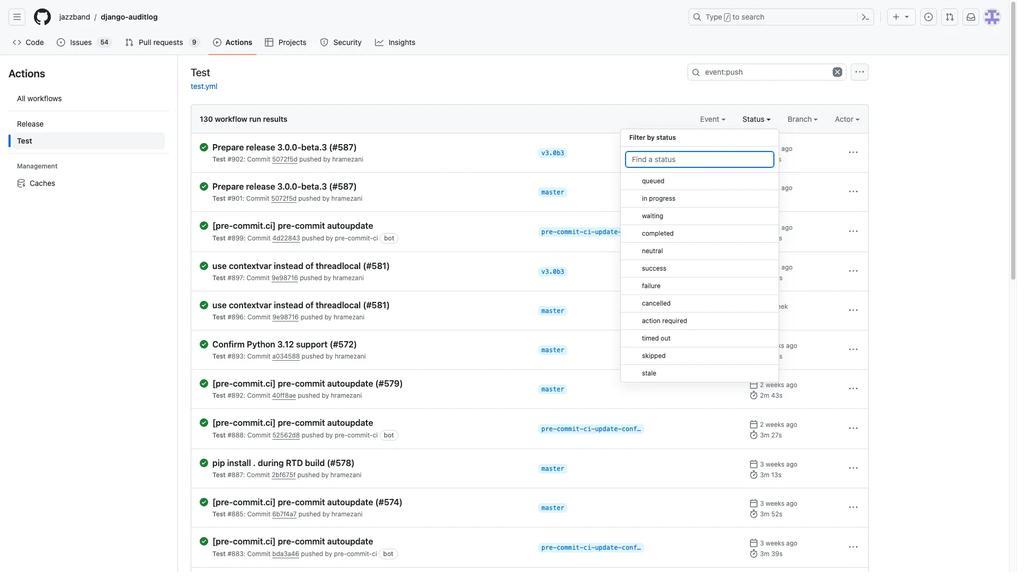 Task type: describe. For each thing, give the bounding box(es) containing it.
3m 39s
[[761, 550, 783, 558]]

use contextvar instead of threadlocal (#581) test #896: commit 9e98716 pushed             by hramezani
[[213, 301, 390, 321]]

pushed inside prepare release 3.0.0-beta.3 (#587) test #902: commit 5072f5d pushed             by hramezani
[[299, 155, 322, 163]]

39s for 2m 39s
[[772, 353, 783, 360]]

stale link
[[621, 365, 779, 383]]

django-auditlog link
[[97, 8, 162, 25]]

pre- inside [pre-commit.ci] pre-commit autoupdate (#579) test #892: commit 40ff8ae pushed             by hramezani
[[278, 379, 295, 389]]

pushed inside use contextvar instead of threadlocal (#581) test #896: commit 9e98716 pushed             by hramezani
[[301, 313, 323, 321]]

commit for 4d22843
[[295, 221, 325, 231]]

to
[[733, 12, 740, 21]]

3m for 3m 0s
[[761, 195, 770, 202]]

test left the #888:
[[213, 431, 226, 439]]

(#587) for prepare release 3.0.0-beta.3 (#587) test #901: commit 5072f5d pushed             by hramezani
[[329, 182, 357, 191]]

3 2 weeks ago from the top
[[761, 421, 798, 429]]

hramezani link for pip install . during rtd build (#578) test #887: commit 2bf675f pushed             by hramezani
[[331, 471, 362, 479]]

event
[[701, 114, 722, 124]]

43s
[[772, 392, 783, 400]]

#902:
[[228, 155, 245, 163]]

issue opened image for git pull request icon to the right
[[925, 13, 933, 21]]

test.yml link
[[191, 82, 218, 91]]

completed link
[[621, 225, 779, 243]]

3 for 3m 52s
[[761, 500, 765, 508]]

test inside use contextvar instead of threadlocal (#581) test #896: commit 9e98716 pushed             by hramezani
[[213, 313, 226, 321]]

v3.0b3 link for prepare release 3.0.0-beta.3 (#587)
[[539, 148, 568, 158]]

3.0.0- for prepare release 3.0.0-beta.3 (#587) test #901: commit 5072f5d pushed             by hramezani
[[277, 182, 301, 191]]

2m for [pre-commit.ci] pre-commit autoupdate
[[761, 234, 770, 242]]

master link for [pre-commit.ci] pre-commit autoupdate (#579)
[[539, 385, 568, 394]]

completed successfully image for use contextvar instead of threadlocal (#581) test #897: commit 9e98716 pushed             by hramezani
[[200, 262, 208, 270]]

5 run duration image from the top
[[750, 431, 759, 439]]

skipped link
[[621, 348, 779, 365]]

commit inside the use contextvar instead of threadlocal (#581) test #897: commit 9e98716 pushed             by hramezani
[[247, 274, 270, 282]]

code image
[[13, 38, 21, 47]]

hramezani link for prepare release 3.0.0-beta.3 (#587) test #901: commit 5072f5d pushed             by hramezani
[[332, 195, 363, 202]]

52562d8 link
[[273, 431, 300, 439]]

pip install . during rtd build (#578) test #887: commit 2bf675f pushed             by hramezani
[[213, 459, 362, 479]]

2m 43s
[[761, 392, 783, 400]]

by inside menu
[[648, 134, 655, 142]]

test left "#899:"
[[213, 234, 226, 242]]

confirm python 3.12 support (#572) link
[[213, 339, 530, 350]]

required
[[663, 317, 688, 325]]

by inside prepare release 3.0.0-beta.3 (#587) test #901: commit 5072f5d pushed             by hramezani
[[323, 195, 330, 202]]

(#581) for use contextvar instead of threadlocal (#581) test #896: commit 9e98716 pushed             by hramezani
[[363, 301, 390, 310]]

commit bda3a46 pushed             by pre-commit-ci
[[247, 550, 377, 558]]

39s for 3m 39s
[[772, 550, 783, 558]]

0s
[[772, 195, 779, 202]]

2m for prepare release 3.0.0-beta.3 (#587)
[[761, 155, 770, 163]]

projects link
[[261, 34, 312, 50]]

test.yml
[[191, 82, 218, 91]]

commit inside [pre-commit.ci] pre-commit autoupdate (#579) test #892: commit 40ff8ae pushed             by hramezani
[[295, 379, 325, 389]]

hramezani inside prepare release 3.0.0-beta.3 (#587) test #901: commit 5072f5d pushed             by hramezani
[[332, 195, 363, 202]]

days for #899:
[[766, 224, 780, 232]]

master for prepare release 3.0.0-beta.3 (#587)
[[542, 189, 565, 196]]

auditlog
[[129, 12, 158, 21]]

use for use contextvar instead of threadlocal (#581) test #897: commit 9e98716 pushed             by hramezani
[[213, 261, 227, 271]]

by inside prepare release 3.0.0-beta.3 (#587) test #902: commit 5072f5d pushed             by hramezani
[[323, 155, 331, 163]]

master for confirm python 3.12 support (#572)
[[542, 347, 565, 354]]

2 completed successfully image from the top
[[200, 222, 208, 230]]

commit right #883:
[[247, 550, 271, 558]]

hramezani inside the use contextvar instead of threadlocal (#581) test #897: commit 9e98716 pushed             by hramezani
[[333, 274, 364, 282]]

use contextvar instead of threadlocal (#581) link for use contextvar instead of threadlocal (#581) test #897: commit 9e98716 pushed             by hramezani
[[213, 261, 530, 271]]

40ff8ae
[[272, 392, 296, 400]]

all
[[17, 94, 25, 103]]

run
[[249, 114, 261, 124]]

3 2m from the top
[[761, 353, 770, 360]]

pushed right 52562d8
[[302, 431, 324, 439]]

ago for 2m 43s
[[787, 381, 798, 389]]

commit inside pip install . during rtd build (#578) test #887: commit 2bf675f pushed             by hramezani
[[247, 471, 270, 479]]

ci for commit 4d22843 pushed             by pre-commit-ci
[[373, 234, 378, 242]]

27s
[[772, 431, 782, 439]]

pre- inside '[pre-commit.ci] pre-commit autoupdate (#574) test #885: commit 6b7f4a7 pushed             by hramezani'
[[278, 498, 295, 507]]

shield image
[[320, 38, 329, 47]]

[pre-commit.ci] pre-commit autoupdate (#579) link
[[213, 378, 530, 389]]

autoupdate inside '[pre-commit.ci] pre-commit autoupdate (#574) test #885: commit 6b7f4a7 pushed             by hramezani'
[[327, 498, 373, 507]]

clear filters image
[[833, 67, 843, 77]]

6b7f4a7 link
[[272, 510, 297, 518]]

4d22843
[[273, 234, 300, 242]]

ago for 3m 52s
[[787, 500, 798, 508]]

commit.ci] for commit bda3a46 pushed             by pre-commit-ci
[[233, 537, 276, 547]]

success
[[642, 265, 667, 272]]

ago for 2m 18s
[[782, 145, 793, 153]]

pre-commit-ci-update-config link for 3 weeks ago
[[539, 543, 645, 553]]

by inside 'confirm python 3.12 support (#572) test #893: commit a034588 pushed             by hramezani'
[[326, 353, 333, 360]]

3m for 3m 39s
[[761, 550, 770, 558]]

success link
[[621, 260, 779, 278]]

filter by status
[[630, 134, 676, 142]]

9 show options image from the top
[[850, 543, 858, 552]]

timed
[[642, 334, 659, 342]]

commit right "#899:"
[[247, 234, 271, 242]]

autoupdate inside [pre-commit.ci] pre-commit autoupdate (#579) test #892: commit 40ff8ae pushed             by hramezani
[[327, 379, 373, 389]]

type / to search
[[706, 12, 765, 21]]

test inside filter workflows element
[[17, 136, 32, 145]]

commit inside use contextvar instead of threadlocal (#581) test #896: commit 9e98716 pushed             by hramezani
[[247, 313, 271, 321]]

master link for pip install . during rtd build (#578)
[[539, 464, 568, 474]]

ci for commit bda3a46 pushed             by pre-commit-ci
[[372, 550, 377, 558]]

confirm python 3.12 support (#572) test #893: commit a034588 pushed             by hramezani
[[213, 340, 366, 360]]

13s
[[772, 471, 782, 479]]

calendar image for rtd
[[750, 460, 759, 469]]

2 days ago for prepare release 3.0.0-beta.3 (#587) test #901: commit 5072f5d pushed             by hramezani
[[761, 184, 793, 192]]

requests
[[153, 38, 183, 47]]

pip
[[213, 459, 225, 468]]

[pre-commit.ci] pre-commit autoupdate for bda3a46
[[213, 537, 373, 547]]

3m 0s
[[761, 195, 779, 202]]

2m 39s
[[761, 353, 783, 360]]

cancelled link
[[621, 295, 779, 313]]

[pre-commit.ci] pre-commit autoupdate (#574) test #885: commit 6b7f4a7 pushed             by hramezani
[[213, 498, 403, 518]]

hramezani link for [pre-commit.ci] pre-commit autoupdate (#579) test #892: commit 40ff8ae pushed             by hramezani
[[331, 392, 362, 400]]

a034588 link
[[272, 353, 300, 360]]

9e98716 link for use contextvar instead of threadlocal (#581) test #896: commit 9e98716 pushed             by hramezani
[[273, 313, 299, 321]]

action required
[[642, 317, 688, 325]]

weeks for test
[[766, 342, 785, 350]]

of for use contextvar instead of threadlocal (#581) test #897: commit 9e98716 pushed             by hramezani
[[306, 261, 314, 271]]

commit 4d22843 pushed             by pre-commit-ci
[[247, 234, 378, 242]]

commit 52562d8 pushed             by pre-commit-ci
[[248, 431, 378, 439]]

130
[[200, 114, 213, 124]]

bda3a46
[[272, 550, 299, 558]]

days for #901:
[[766, 184, 780, 192]]

test inside '[pre-commit.ci] pre-commit autoupdate (#574) test #885: commit 6b7f4a7 pushed             by hramezani'
[[213, 510, 226, 518]]

2 3 days ago from the top
[[761, 263, 793, 271]]

show options image for prepare release 3.0.0-beta.3 (#587) test #902: commit 5072f5d pushed             by hramezani
[[850, 148, 858, 157]]

3m 7s
[[761, 313, 779, 321]]

autoupdate for commit 52562d8 pushed             by pre-commit-ci
[[327, 418, 373, 428]]

ci for commit 52562d8 pushed             by pre-commit-ci
[[373, 431, 378, 439]]

completed successfully image for #901:
[[200, 182, 208, 191]]

1 3 days ago from the top
[[761, 224, 793, 232]]

action
[[642, 317, 661, 325]]

3m for 3m 7s
[[761, 313, 770, 321]]

pushed inside the use contextvar instead of threadlocal (#581) test #897: commit 9e98716 pushed             by hramezani
[[300, 274, 322, 282]]

list containing all workflows
[[8, 86, 169, 196]]

table image
[[265, 38, 274, 47]]

config for 3 days ago
[[622, 228, 645, 236]]

commit.ci] for commit 52562d8 pushed             by pre-commit-ci
[[233, 418, 276, 428]]

master link for use contextvar instead of threadlocal (#581)
[[539, 306, 568, 316]]

3 weeks ago for build
[[761, 461, 798, 469]]

by inside [pre-commit.ci] pre-commit autoupdate (#579) test #892: commit 40ff8ae pushed             by hramezani
[[322, 392, 329, 400]]

hramezani inside '[pre-commit.ci] pre-commit autoupdate (#574) test #885: commit 6b7f4a7 pushed             by hramezani'
[[332, 510, 363, 518]]

out
[[661, 334, 671, 342]]

commit inside prepare release 3.0.0-beta.3 (#587) test #902: commit 5072f5d pushed             by hramezani
[[247, 155, 270, 163]]

/ for type
[[726, 14, 730, 21]]

hramezani link for [pre-commit.ci] pre-commit autoupdate (#574) test #885: commit 6b7f4a7 pushed             by hramezani
[[332, 510, 363, 518]]

config for 3 weeks ago
[[622, 544, 645, 552]]

weeks for build
[[766, 461, 785, 469]]

52562d8
[[273, 431, 300, 439]]

bot for commit bda3a46 pushed             by pre-commit-ci
[[383, 550, 394, 558]]

pushed inside prepare release 3.0.0-beta.3 (#587) test #901: commit 5072f5d pushed             by hramezani
[[299, 195, 321, 202]]

hramezani inside 'confirm python 3.12 support (#572) test #893: commit a034588 pushed             by hramezani'
[[335, 353, 366, 360]]

release for prepare release 3.0.0-beta.3 (#587) test #901: commit 5072f5d pushed             by hramezani
[[246, 182, 275, 191]]

4 calendar image from the top
[[750, 539, 759, 548]]

support
[[296, 340, 328, 349]]

7 show options image from the top
[[850, 425, 858, 433]]

6 weeks from the top
[[766, 540, 785, 548]]

actor
[[836, 114, 856, 124]]

release for prepare release 3.0.0-beta.3 (#587) test #902: commit 5072f5d pushed             by hramezani
[[246, 143, 275, 152]]

commit inside prepare release 3.0.0-beta.3 (#587) test #901: commit 5072f5d pushed             by hramezani
[[246, 195, 270, 202]]

type
[[706, 12, 723, 21]]

ci- for 2 weeks ago
[[584, 426, 595, 433]]

hramezani link for prepare release 3.0.0-beta.3 (#587) test #902: commit 5072f5d pushed             by hramezani
[[333, 155, 364, 163]]

all workflows link
[[13, 90, 165, 107]]

run duration image for 3m 39s
[[750, 550, 759, 558]]

pushed inside pip install . during rtd build (#578) test #887: commit 2bf675f pushed             by hramezani
[[298, 471, 320, 479]]

ci- for 3 weeks ago
[[584, 544, 595, 552]]

(#587) for prepare release 3.0.0-beta.3 (#587) test #902: commit 5072f5d pushed             by hramezani
[[329, 143, 357, 152]]

ago for 3m 13s
[[787, 461, 798, 469]]

jazzband link
[[55, 8, 94, 25]]

[pre-commit.ci] pre-commit autoupdate (#574) link
[[213, 497, 530, 508]]

failure link
[[621, 278, 779, 295]]

in
[[642, 195, 648, 202]]

in progress
[[642, 195, 676, 202]]

neutral
[[642, 247, 663, 255]]

workflow
[[215, 114, 248, 124]]

9e98716 for use contextvar instead of threadlocal (#581) test #896: commit 9e98716 pushed             by hramezani
[[273, 313, 299, 321]]

[pre-commit.ci] pre-commit autoupdate link for commit bda3a46 pushed             by pre-commit-ci
[[213, 536, 530, 547]]

pushed inside 'confirm python 3.12 support (#572) test #893: commit a034588 pushed             by hramezani'
[[302, 353, 324, 360]]

2 for confirm python 3.12 support (#572) test #893: commit a034588 pushed             by hramezani
[[761, 342, 764, 350]]

2 weeks ago for autoupdate
[[761, 381, 798, 389]]

search
[[742, 12, 765, 21]]

commit for bda3a46
[[295, 537, 325, 547]]

calendar image for (#587)
[[750, 183, 759, 192]]

jazzband / django-auditlog
[[59, 12, 158, 21]]

hramezani inside pip install . during rtd build (#578) test #887: commit 2bf675f pushed             by hramezani
[[331, 471, 362, 479]]

ago for 3m 39s
[[787, 540, 798, 548]]

commit inside '[pre-commit.ci] pre-commit autoupdate (#574) test #885: commit 6b7f4a7 pushed             by hramezani'
[[295, 498, 325, 507]]

commit for 52562d8
[[295, 418, 325, 428]]

use contextvar instead of threadlocal (#581) test #897: commit 9e98716 pushed             by hramezani
[[213, 261, 390, 282]]

3.0.0- for prepare release 3.0.0-beta.3 (#587) test #902: commit 5072f5d pushed             by hramezani
[[277, 143, 301, 152]]

.
[[253, 459, 256, 468]]

test inside 'confirm python 3.12 support (#572) test #893: commit a034588 pushed             by hramezani'
[[213, 353, 226, 360]]

1 horizontal spatial git pull request image
[[946, 13, 955, 21]]

40ff8ae link
[[272, 392, 296, 400]]

completed successfully image for pip install . during rtd build (#578) test #887: commit 2bf675f pushed             by hramezani
[[200, 459, 208, 468]]

run duration image for [pre-commit.ci] pre-commit autoupdate (#574) test #885: commit 6b7f4a7 pushed             by hramezani
[[750, 510, 759, 518]]

(#574)
[[376, 498, 403, 507]]

#893:
[[228, 353, 246, 360]]

install
[[227, 459, 251, 468]]

2m 18s
[[761, 155, 782, 163]]

(#579)
[[376, 379, 403, 389]]

130 workflow run results
[[200, 114, 288, 124]]

/ for jazzband
[[94, 12, 97, 21]]



Task type: locate. For each thing, give the bounding box(es) containing it.
[pre-commit.ci] pre-commit autoupdate for 4d22843
[[213, 221, 373, 231]]

commit inside 'confirm python 3.12 support (#572) test #893: commit a034588 pushed             by hramezani'
[[247, 353, 271, 360]]

2 vertical spatial [pre-commit.ci] pre-commit autoupdate link
[[213, 536, 530, 547]]

3 for 3m 13s
[[761, 461, 765, 469]]

1 vertical spatial instead
[[274, 301, 304, 310]]

autoupdate for commit bda3a46 pushed             by pre-commit-ci
[[327, 537, 373, 547]]

test down pip on the left of the page
[[213, 471, 226, 479]]

1 vertical spatial pre-commit-ci link
[[335, 431, 378, 439]]

hramezani link
[[333, 155, 364, 163], [332, 195, 363, 202], [333, 274, 364, 282], [334, 313, 365, 321], [335, 353, 366, 360], [331, 392, 362, 400], [331, 471, 362, 479], [332, 510, 363, 518]]

3 ci- from the top
[[584, 544, 595, 552]]

pushed inside '[pre-commit.ci] pre-commit autoupdate (#574) test #885: commit 6b7f4a7 pushed             by hramezani'
[[299, 510, 321, 518]]

pushed up use contextvar instead of threadlocal (#581) test #896: commit 9e98716 pushed             by hramezani
[[300, 274, 322, 282]]

contextvar for use contextvar instead of threadlocal (#581) test #896: commit 9e98716 pushed             by hramezani
[[229, 301, 272, 310]]

3m 27s
[[761, 431, 782, 439]]

use for use contextvar instead of threadlocal (#581) test #896: commit 9e98716 pushed             by hramezani
[[213, 301, 227, 310]]

hramezani link for use contextvar instead of threadlocal (#581) test #896: commit 9e98716 pushed             by hramezani
[[334, 313, 365, 321]]

3 weeks ago up 3m 39s
[[761, 540, 798, 548]]

commit.ci] inside [pre-commit.ci] pre-commit autoupdate (#579) test #892: commit 40ff8ae pushed             by hramezani
[[233, 379, 276, 389]]

8 show options image from the top
[[850, 504, 858, 512]]

1 config from the top
[[622, 228, 645, 236]]

bda3a46 link
[[272, 550, 299, 558]]

2 vertical spatial pre-commit-ci-update-config
[[542, 544, 645, 552]]

test inside pip install . during rtd build (#578) test #887: commit 2bf675f pushed             by hramezani
[[213, 471, 226, 479]]

2 for prepare release 3.0.0-beta.3 (#587) test #901: commit 5072f5d pushed             by hramezani
[[761, 184, 764, 192]]

Find a status text field
[[625, 151, 775, 168]]

during
[[258, 459, 284, 468]]

4 completed successfully image from the top
[[200, 538, 208, 546]]

show options image
[[850, 227, 858, 236], [850, 464, 858, 473]]

hramezani inside [pre-commit.ci] pre-commit autoupdate (#579) test #892: commit 40ff8ae pushed             by hramezani
[[331, 392, 362, 400]]

master link for prepare release 3.0.0-beta.3 (#587)
[[539, 188, 568, 197]]

use down test #899:
[[213, 261, 227, 271]]

3 weeks from the top
[[766, 421, 785, 429]]

/ inside jazzband / django-auditlog
[[94, 12, 97, 21]]

5 weeks from the top
[[766, 500, 785, 508]]

/ left the django- on the top left
[[94, 12, 97, 21]]

5 2 from the top
[[761, 421, 764, 429]]

pushed up support
[[301, 313, 323, 321]]

2 up 2m 18s
[[761, 145, 764, 153]]

triangle down image
[[903, 12, 912, 21]]

2 2 weeks ago from the top
[[761, 381, 798, 389]]

[pre-commit.ci] pre-commit autoupdate up 52562d8 link
[[213, 418, 373, 428]]

show options image for use contextvar instead of threadlocal (#581) test #896: commit 9e98716 pushed             by hramezani
[[850, 306, 858, 315]]

update- for 3 days ago
[[595, 228, 622, 236]]

by right 4d22843 link
[[326, 234, 333, 242]]

skipped
[[642, 352, 666, 360]]

[pre- up the test #888:
[[213, 418, 233, 428]]

hramezani link for confirm python 3.12 support (#572) test #893: commit a034588 pushed             by hramezani
[[335, 353, 366, 360]]

0 vertical spatial prepare release 3.0.0-beta.3 (#587) link
[[213, 142, 530, 153]]

code
[[26, 38, 44, 47]]

0 vertical spatial v3.0b3
[[542, 149, 565, 157]]

1 vertical spatial 3 days ago
[[761, 263, 793, 271]]

5072f5d inside prepare release 3.0.0-beta.3 (#587) test #901: commit 5072f5d pushed             by hramezani
[[271, 195, 297, 202]]

0 vertical spatial bot
[[384, 234, 395, 242]]

threadlocal for use contextvar instead of threadlocal (#581) test #896: commit 9e98716 pushed             by hramezani
[[316, 301, 361, 310]]

3m left the 7s
[[761, 313, 770, 321]]

event button
[[701, 113, 726, 125]]

play image
[[213, 38, 221, 47]]

instead
[[274, 261, 304, 271], [274, 301, 304, 310]]

5072f5d inside prepare release 3.0.0-beta.3 (#587) test #902: commit 5072f5d pushed             by hramezani
[[272, 155, 298, 163]]

3m down 3m 52s
[[761, 550, 770, 558]]

1 vertical spatial 9e98716
[[273, 313, 299, 321]]

by inside the use contextvar instead of threadlocal (#581) test #897: commit 9e98716 pushed             by hramezani
[[324, 274, 331, 282]]

9e98716 for use contextvar instead of threadlocal (#581) test #897: commit 9e98716 pushed             by hramezani
[[272, 274, 298, 282]]

55s
[[772, 234, 783, 242]]

3.0.0- down prepare release 3.0.0-beta.3 (#587) test #902: commit 5072f5d pushed             by hramezani
[[277, 182, 301, 191]]

1 vertical spatial threadlocal
[[316, 301, 361, 310]]

commit right #902:
[[247, 155, 270, 163]]

1 vertical spatial (#587)
[[329, 182, 357, 191]]

0 vertical spatial pre-commit-ci-update-config
[[542, 228, 645, 236]]

graph image
[[375, 38, 384, 47]]

4 weeks from the top
[[766, 461, 785, 469]]

3 pre-commit-ci-update-config link from the top
[[539, 543, 645, 553]]

2 show options image from the top
[[850, 188, 858, 196]]

completed successfully image for [pre-commit.ci] pre-commit autoupdate (#574) test #885: commit 6b7f4a7 pushed             by hramezani
[[200, 498, 208, 507]]

3 completed successfully image from the top
[[200, 419, 208, 427]]

0 vertical spatial 3.0.0-
[[277, 143, 301, 152]]

0 vertical spatial show options image
[[850, 227, 858, 236]]

run duration image for 2m 55s
[[750, 234, 759, 242]]

pull requests
[[139, 38, 183, 47]]

commit right #892:
[[247, 392, 271, 400]]

4 2 from the top
[[761, 381, 764, 389]]

5072f5d link for prepare release 3.0.0-beta.3 (#587) test #902: commit 5072f5d pushed             by hramezani
[[272, 155, 298, 163]]

#883:
[[228, 550, 246, 558]]

pushed up prepare release 3.0.0-beta.3 (#587) test #901: commit 5072f5d pushed             by hramezani
[[299, 155, 322, 163]]

threadlocal down 'commit 4d22843 pushed             by pre-commit-ci'
[[316, 261, 361, 271]]

1 show options image from the top
[[850, 148, 858, 157]]

caches
[[30, 179, 55, 188]]

3 [pre-commit.ci] pre-commit autoupdate link from the top
[[213, 536, 530, 547]]

1 vertical spatial contextvar
[[229, 301, 272, 310]]

6 3m from the top
[[761, 510, 770, 518]]

0 vertical spatial contextvar
[[229, 261, 272, 271]]

django-
[[101, 12, 129, 21]]

test left #883:
[[213, 550, 226, 558]]

2 ci- from the top
[[584, 426, 595, 433]]

1 days from the top
[[766, 145, 780, 153]]

6 show options image from the top
[[850, 385, 858, 393]]

status
[[743, 114, 767, 124]]

pre-commit-ci-update-config for 3 days ago
[[542, 228, 645, 236]]

git pull request image
[[946, 13, 955, 21], [125, 38, 134, 47]]

0 vertical spatial update-
[[595, 228, 622, 236]]

prepare up #901:
[[213, 182, 244, 191]]

v3.0b3
[[542, 149, 565, 157], [542, 268, 565, 276]]

command palette image
[[862, 13, 870, 21]]

commit.ci]
[[233, 221, 276, 231], [233, 379, 276, 389], [233, 418, 276, 428], [233, 498, 276, 507], [233, 537, 276, 547]]

beta.3 inside prepare release 3.0.0-beta.3 (#587) test #901: commit 5072f5d pushed             by hramezani
[[301, 182, 327, 191]]

test inside prepare release 3.0.0-beta.3 (#587) test #902: commit 5072f5d pushed             by hramezani
[[213, 155, 226, 163]]

3 [pre- from the top
[[213, 418, 233, 428]]

2 vertical spatial update-
[[595, 544, 622, 552]]

3 2 from the top
[[761, 342, 764, 350]]

0 vertical spatial [pre-commit.ci] pre-commit autoupdate link
[[213, 221, 530, 231]]

rtd
[[286, 459, 303, 468]]

1 vertical spatial prepare
[[213, 182, 244, 191]]

search image
[[692, 68, 701, 77]]

2 of from the top
[[306, 301, 314, 310]]

0 vertical spatial 3 weeks ago
[[761, 461, 798, 469]]

[pre- up test #899:
[[213, 221, 233, 231]]

#896:
[[228, 313, 246, 321]]

3 for 2m 55s
[[761, 224, 765, 232]]

1 vertical spatial pre-commit-ci-update-config
[[542, 426, 645, 433]]

1 v3.0b3 link from the top
[[539, 148, 568, 158]]

3 run duration image from the top
[[750, 313, 759, 321]]

39s
[[772, 353, 783, 360], [772, 550, 783, 558]]

show options image for pip install . during rtd build (#578)
[[850, 464, 858, 473]]

prepare release 3.0.0-beta.3 (#587) link for prepare release 3.0.0-beta.3 (#587) test #902: commit 5072f5d pushed             by hramezani
[[213, 142, 530, 153]]

contextvar inside use contextvar instead of threadlocal (#581) test #896: commit 9e98716 pushed             by hramezani
[[229, 301, 272, 310]]

2 days ago for prepare release 3.0.0-beta.3 (#587) test #902: commit 5072f5d pushed             by hramezani
[[761, 145, 793, 153]]

commit.ci] up #892:
[[233, 379, 276, 389]]

0 vertical spatial 3 days ago
[[761, 224, 793, 232]]

issue opened image right the triangle down icon
[[925, 13, 933, 21]]

hramezani inside prepare release 3.0.0-beta.3 (#587) test #902: commit 5072f5d pushed             by hramezani
[[333, 155, 364, 163]]

3 master link from the top
[[539, 346, 568, 355]]

1 calendar image from the top
[[750, 183, 759, 192]]

2 (#587) from the top
[[329, 182, 357, 191]]

actions inside actions link
[[226, 38, 253, 47]]

0 vertical spatial (#587)
[[329, 143, 357, 152]]

1 vertical spatial ci-
[[584, 426, 595, 433]]

0 vertical spatial instead
[[274, 261, 304, 271]]

4d22843 link
[[273, 234, 300, 242]]

1 vertical spatial v3.0b3 link
[[539, 267, 568, 277]]

1 3 from the top
[[761, 224, 765, 232]]

commit inside '[pre-commit.ci] pre-commit autoupdate (#574) test #885: commit 6b7f4a7 pushed             by hramezani'
[[247, 510, 271, 518]]

1 vertical spatial bot
[[384, 431, 394, 439]]

0 vertical spatial 9e98716
[[272, 274, 298, 282]]

2 vertical spatial ci
[[372, 550, 377, 558]]

2 release from the top
[[246, 182, 275, 191]]

use inside use contextvar instead of threadlocal (#581) test #896: commit 9e98716 pushed             by hramezani
[[213, 301, 227, 310]]

calendar image
[[750, 144, 759, 153], [750, 381, 759, 389], [750, 460, 759, 469], [750, 539, 759, 548]]

3.12
[[278, 340, 294, 349]]

instead inside use contextvar instead of threadlocal (#581) test #896: commit 9e98716 pushed             by hramezani
[[274, 301, 304, 310]]

actions
[[226, 38, 253, 47], [8, 67, 45, 80]]

1 vertical spatial 2 weeks ago
[[761, 381, 798, 389]]

0 vertical spatial of
[[306, 261, 314, 271]]

2bf675f link
[[272, 471, 296, 479]]

autoupdate up 'commit 4d22843 pushed             by pre-commit-ci'
[[327, 221, 373, 231]]

0 vertical spatial actions
[[226, 38, 253, 47]]

filter workflows element
[[13, 116, 165, 149]]

threadlocal inside the use contextvar instead of threadlocal (#581) test #897: commit 9e98716 pushed             by hramezani
[[316, 261, 361, 271]]

show workflow options image
[[856, 68, 865, 76]]

management
[[17, 162, 58, 170]]

5072f5d link
[[272, 155, 298, 163], [271, 195, 297, 202]]

2 run duration image from the top
[[750, 274, 759, 282]]

2 2 days ago from the top
[[761, 184, 793, 192]]

plus image
[[893, 13, 901, 21]]

3m left '27s'
[[761, 431, 770, 439]]

0 horizontal spatial git pull request image
[[125, 38, 134, 47]]

0 horizontal spatial /
[[94, 12, 97, 21]]

18s
[[772, 155, 782, 163]]

5072f5d link up prepare release 3.0.0-beta.3 (#587) test #901: commit 5072f5d pushed             by hramezani
[[272, 155, 298, 163]]

1 vertical spatial 3.0.0-
[[277, 182, 301, 191]]

3 run duration image from the top
[[750, 550, 759, 558]]

2m left 18s
[[761, 155, 770, 163]]

commit up the 40ff8ae link
[[295, 379, 325, 389]]

2 prepare release 3.0.0-beta.3 (#587) link from the top
[[213, 181, 530, 192]]

4 days from the top
[[766, 263, 780, 271]]

1 pre-commit-ci-update-config from the top
[[542, 228, 645, 236]]

weeks up "13s"
[[766, 461, 785, 469]]

0 vertical spatial 5072f5d link
[[272, 155, 298, 163]]

neutral link
[[621, 243, 779, 260]]

contextvar inside the use contextvar instead of threadlocal (#581) test #897: commit 9e98716 pushed             by hramezani
[[229, 261, 272, 271]]

1 vertical spatial use contextvar instead of threadlocal (#581) link
[[213, 300, 530, 311]]

3 weeks ago for (#574)
[[761, 500, 798, 508]]

4 3m from the top
[[761, 431, 770, 439]]

pushed right 4d22843 link
[[302, 234, 324, 242]]

3 weeks ago up "13s"
[[761, 461, 798, 469]]

notifications image
[[967, 13, 976, 21]]

4 commit.ci] from the top
[[233, 498, 276, 507]]

2 vertical spatial ci-
[[584, 544, 595, 552]]

1 3m from the top
[[761, 195, 770, 202]]

insights
[[389, 38, 416, 47]]

[pre- inside '[pre-commit.ci] pre-commit autoupdate (#574) test #885: commit 6b7f4a7 pushed             by hramezani'
[[213, 498, 233, 507]]

commit.ci] up "#899:"
[[233, 221, 276, 231]]

2 for prepare release 3.0.0-beta.3 (#587) test #902: commit 5072f5d pushed             by hramezani
[[761, 145, 764, 153]]

hramezani
[[333, 155, 364, 163], [332, 195, 363, 202], [333, 274, 364, 282], [334, 313, 365, 321], [335, 353, 366, 360], [331, 392, 362, 400], [331, 471, 362, 479], [332, 510, 363, 518]]

9
[[192, 38, 196, 46]]

3 [pre-commit.ci] pre-commit autoupdate from the top
[[213, 537, 373, 547]]

3m left 52s
[[761, 510, 770, 518]]

prepare inside prepare release 3.0.0-beta.3 (#587) test #901: commit 5072f5d pushed             by hramezani
[[213, 182, 244, 191]]

of inside use contextvar instead of threadlocal (#581) test #896: commit 9e98716 pushed             by hramezani
[[306, 301, 314, 310]]

1 vertical spatial 5072f5d
[[271, 195, 297, 202]]

3.0.0- inside prepare release 3.0.0-beta.3 (#587) test #901: commit 5072f5d pushed             by hramezani
[[277, 182, 301, 191]]

by inside '[pre-commit.ci] pre-commit autoupdate (#574) test #885: commit 6b7f4a7 pushed             by hramezani'
[[323, 510, 330, 518]]

autoupdate for commit 4d22843 pushed             by pre-commit-ci
[[327, 221, 373, 231]]

3 up 3m 39s
[[761, 540, 765, 548]]

1 vertical spatial show options image
[[850, 464, 858, 473]]

release link
[[13, 116, 165, 133]]

3m for 3m 13s
[[761, 471, 770, 479]]

3 up 3m 13s
[[761, 461, 765, 469]]

1 vertical spatial issue opened image
[[57, 38, 65, 47]]

projects
[[279, 38, 307, 47]]

by right 40ff8ae
[[322, 392, 329, 400]]

v3.0b3 link for use contextvar instead of threadlocal (#581)
[[539, 267, 568, 277]]

by inside use contextvar instead of threadlocal (#581) test #896: commit 9e98716 pushed             by hramezani
[[325, 313, 332, 321]]

homepage image
[[34, 8, 51, 25]]

1 autoupdate from the top
[[327, 221, 373, 231]]

ci- for 3 days ago
[[584, 228, 595, 236]]

0 horizontal spatial actions
[[8, 67, 45, 80]]

run duration image left 3m 7s
[[750, 313, 759, 321]]

code link
[[8, 34, 48, 50]]

3m left 34s
[[761, 274, 770, 282]]

1 vertical spatial 9e98716 link
[[273, 313, 299, 321]]

completed successfully image
[[200, 143, 208, 152], [200, 222, 208, 230], [200, 262, 208, 270], [200, 301, 208, 310], [200, 380, 208, 388], [200, 459, 208, 468], [200, 498, 208, 507]]

(#578)
[[327, 459, 355, 468]]

1 vertical spatial config
[[622, 426, 645, 433]]

0 vertical spatial pre-commit-ci-update-config link
[[539, 227, 645, 237]]

2 3m from the top
[[761, 274, 770, 282]]

1 commit from the top
[[295, 221, 325, 231]]

1 vertical spatial actions
[[8, 67, 45, 80]]

by up prepare release 3.0.0-beta.3 (#587) test #901: commit 5072f5d pushed             by hramezani
[[323, 155, 331, 163]]

0 vertical spatial v3.0b3 link
[[539, 148, 568, 158]]

actions up all
[[8, 67, 45, 80]]

pre-commit-ci-update-config link
[[539, 227, 645, 237], [539, 425, 645, 434], [539, 543, 645, 553]]

prepare inside prepare release 3.0.0-beta.3 (#587) test #902: commit 5072f5d pushed             by hramezani
[[213, 143, 244, 152]]

1 vertical spatial list
[[8, 86, 169, 196]]

(#581) for use contextvar instead of threadlocal (#581) test #897: commit 9e98716 pushed             by hramezani
[[363, 261, 390, 271]]

commit inside [pre-commit.ci] pre-commit autoupdate (#579) test #892: commit 40ff8ae pushed             by hramezani
[[247, 392, 271, 400]]

3 commit from the top
[[295, 418, 325, 428]]

calendar image for (#572)
[[750, 341, 759, 350]]

commit-
[[557, 228, 584, 236], [348, 234, 373, 242], [557, 426, 584, 433], [348, 431, 373, 439], [557, 544, 584, 552], [347, 550, 372, 558]]

1 ci- from the top
[[584, 228, 595, 236]]

9e98716 link
[[272, 274, 298, 282], [273, 313, 299, 321]]

[pre- inside [pre-commit.ci] pre-commit autoupdate (#579) test #892: commit 40ff8ae pushed             by hramezani
[[213, 379, 233, 389]]

release
[[17, 119, 44, 128]]

test up "test.yml" link
[[191, 66, 210, 78]]

7s
[[772, 313, 779, 321]]

3 up '2m 55s'
[[761, 224, 765, 232]]

issue opened image
[[925, 13, 933, 21], [57, 38, 65, 47]]

2 calendar image from the top
[[750, 223, 759, 232]]

show options image for use contextvar instead of threadlocal (#581) test #897: commit 9e98716 pushed             by hramezani
[[850, 267, 858, 276]]

pushed up 'commit 4d22843 pushed             by pre-commit-ci'
[[299, 195, 321, 202]]

3 show options image from the top
[[850, 267, 858, 276]]

6b7f4a7
[[272, 510, 297, 518]]

pre-commit-ci-update-config for 2 weeks ago
[[542, 426, 645, 433]]

by up "(#572)"
[[325, 313, 332, 321]]

beta.3 up prepare release 3.0.0-beta.3 (#587) test #901: commit 5072f5d pushed             by hramezani
[[301, 143, 327, 152]]

results
[[263, 114, 288, 124]]

ago for 3m 27s
[[787, 421, 798, 429]]

by up 'commit 4d22843 pushed             by pre-commit-ci'
[[323, 195, 330, 202]]

[pre-commit.ci] pre-commit autoupdate (#579) test #892: commit 40ff8ae pushed             by hramezani
[[213, 379, 403, 400]]

completed successfully image
[[200, 182, 208, 191], [200, 340, 208, 349], [200, 419, 208, 427], [200, 538, 208, 546]]

action required link
[[621, 313, 779, 330]]

of for use contextvar instead of threadlocal (#581) test #896: commit 9e98716 pushed             by hramezani
[[306, 301, 314, 310]]

0 vertical spatial config
[[622, 228, 645, 236]]

0 vertical spatial 5072f5d
[[272, 155, 298, 163]]

show options image for [pre-commit.ci] pre-commit autoupdate (#574) test #885: commit 6b7f4a7 pushed             by hramezani
[[850, 504, 858, 512]]

days
[[766, 145, 780, 153], [766, 184, 780, 192], [766, 224, 780, 232], [766, 263, 780, 271]]

autoupdate
[[327, 221, 373, 231], [327, 379, 373, 389], [327, 418, 373, 428], [327, 498, 373, 507], [327, 537, 373, 547]]

1 3 weeks ago from the top
[[761, 461, 798, 469]]

weeks up 3m 39s
[[766, 540, 785, 548]]

by up (#578) in the left of the page
[[326, 431, 333, 439]]

5 calendar image from the top
[[750, 420, 759, 429]]

1 vertical spatial 3 weeks ago
[[761, 500, 798, 508]]

0 vertical spatial ci-
[[584, 228, 595, 236]]

master for [pre-commit.ci] pre-commit autoupdate (#574)
[[542, 505, 565, 512]]

5 show options image from the top
[[850, 346, 858, 354]]

2 vertical spatial [pre-commit.ci] pre-commit autoupdate
[[213, 537, 373, 547]]

1 horizontal spatial actions
[[226, 38, 253, 47]]

test left #896:
[[213, 313, 226, 321]]

master for pip install . during rtd build (#578)
[[542, 465, 565, 473]]

3 weeks ago
[[761, 461, 798, 469], [761, 500, 798, 508], [761, 540, 798, 548]]

run duration image
[[750, 155, 759, 163], [750, 274, 759, 282], [750, 313, 759, 321], [750, 391, 759, 400], [750, 431, 759, 439], [750, 510, 759, 518]]

3 3m from the top
[[761, 313, 770, 321]]

4 master link from the top
[[539, 385, 568, 394]]

contextvar up #897:
[[229, 261, 272, 271]]

master link
[[539, 188, 568, 197], [539, 306, 568, 316], [539, 346, 568, 355], [539, 385, 568, 394], [539, 464, 568, 474], [539, 504, 568, 513]]

2 vertical spatial 2 weeks ago
[[761, 421, 798, 429]]

2 weeks ago for (#572)
[[761, 342, 798, 350]]

[pre- up #892:
[[213, 379, 233, 389]]

0 vertical spatial run duration image
[[750, 234, 759, 242]]

1 vertical spatial beta.3
[[301, 182, 327, 191]]

#887:
[[228, 471, 245, 479]]

test inside prepare release 3.0.0-beta.3 (#587) test #901: commit 5072f5d pushed             by hramezani
[[213, 195, 226, 202]]

2 up 2m 39s
[[761, 342, 764, 350]]

update-
[[595, 228, 622, 236], [595, 426, 622, 433], [595, 544, 622, 552]]

2 instead from the top
[[274, 301, 304, 310]]

/
[[94, 12, 97, 21], [726, 14, 730, 21]]

2 vertical spatial bot
[[383, 550, 394, 558]]

1 contextvar from the top
[[229, 261, 272, 271]]

1 vertical spatial use
[[213, 301, 227, 310]]

3 days ago up 34s
[[761, 263, 793, 271]]

1 release from the top
[[246, 143, 275, 152]]

1 vertical spatial [pre-commit.ci] pre-commit autoupdate link
[[213, 418, 530, 428]]

prepare for prepare release 3.0.0-beta.3 (#587) test #901: commit 5072f5d pushed             by hramezani
[[213, 182, 244, 191]]

master link for confirm python 3.12 support (#572)
[[539, 346, 568, 355]]

python
[[247, 340, 276, 349]]

test inside the use contextvar instead of threadlocal (#581) test #897: commit 9e98716 pushed             by hramezani
[[213, 274, 226, 282]]

commit down python
[[247, 353, 271, 360]]

2 weeks ago up 2m 39s
[[761, 342, 798, 350]]

6 run duration image from the top
[[750, 510, 759, 518]]

1 vertical spatial update-
[[595, 426, 622, 433]]

run duration image for [pre-commit.ci] pre-commit autoupdate (#579) test #892: commit 40ff8ae pushed             by hramezani
[[750, 391, 759, 400]]

6 master from the top
[[542, 505, 565, 512]]

3 weeks ago up 52s
[[761, 500, 798, 508]]

[pre-commit.ci] pre-commit autoupdate up 4d22843 at left
[[213, 221, 373, 231]]

6 completed successfully image from the top
[[200, 459, 208, 468]]

run duration image for use contextvar instead of threadlocal (#581) test #896: commit 9e98716 pushed             by hramezani
[[750, 313, 759, 321]]

(#581) inside the use contextvar instead of threadlocal (#581) test #897: commit 9e98716 pushed             by hramezani
[[363, 261, 390, 271]]

autoupdate left the (#579)
[[327, 379, 373, 389]]

0 vertical spatial (#581)
[[363, 261, 390, 271]]

2 completed successfully image from the top
[[200, 340, 208, 349]]

autoupdate up commit bda3a46 pushed             by pre-commit-ci
[[327, 537, 373, 547]]

3m left "13s"
[[761, 471, 770, 479]]

calendar image for (#587)
[[750, 144, 759, 153]]

34s
[[772, 274, 783, 282]]

pushed down support
[[302, 353, 324, 360]]

0 vertical spatial prepare
[[213, 143, 244, 152]]

3 master from the top
[[542, 347, 565, 354]]

2 vertical spatial config
[[622, 544, 645, 552]]

1 run duration image from the top
[[750, 155, 759, 163]]

5 master from the top
[[542, 465, 565, 473]]

build
[[305, 459, 325, 468]]

(#581)
[[363, 261, 390, 271], [363, 301, 390, 310]]

cancelled
[[642, 299, 671, 307]]

0 vertical spatial 2 weeks ago
[[761, 342, 798, 350]]

3.0.0- inside prepare release 3.0.0-beta.3 (#587) test #902: commit 5072f5d pushed             by hramezani
[[277, 143, 301, 152]]

of inside the use contextvar instead of threadlocal (#581) test #897: commit 9e98716 pushed             by hramezani
[[306, 261, 314, 271]]

[pre- for #899:
[[213, 221, 233, 231]]

[pre-commit.ci] pre-commit autoupdate link for commit 52562d8 pushed             by pre-commit-ci
[[213, 418, 530, 428]]

1 show options image from the top
[[850, 227, 858, 236]]

release down prepare release 3.0.0-beta.3 (#587) test #902: commit 5072f5d pushed             by hramezani
[[246, 182, 275, 191]]

2 for [pre-commit.ci] pre-commit autoupdate (#579) test #892: commit 40ff8ae pushed             by hramezani
[[761, 381, 764, 389]]

1 vertical spatial of
[[306, 301, 314, 310]]

2 commit from the top
[[295, 379, 325, 389]]

5072f5d for prepare release 3.0.0-beta.3 (#587) test #902: commit 5072f5d pushed             by hramezani
[[272, 155, 298, 163]]

test #899:
[[213, 234, 247, 242]]

2 [pre-commit.ci] pre-commit autoupdate link from the top
[[213, 418, 530, 428]]

1 horizontal spatial /
[[726, 14, 730, 21]]

prepare release 3.0.0-beta.3 (#587) link for prepare release 3.0.0-beta.3 (#587) test #901: commit 5072f5d pushed             by hramezani
[[213, 181, 530, 192]]

master for use contextvar instead of threadlocal (#581)
[[542, 307, 565, 315]]

2 update- from the top
[[595, 426, 622, 433]]

hramezani inside use contextvar instead of threadlocal (#581) test #896: commit 9e98716 pushed             by hramezani
[[334, 313, 365, 321]]

calendar image
[[750, 183, 759, 192], [750, 223, 759, 232], [750, 302, 759, 311], [750, 341, 759, 350], [750, 420, 759, 429], [750, 499, 759, 508]]

1 (#581) from the top
[[363, 261, 390, 271]]

0 vertical spatial threadlocal
[[316, 261, 361, 271]]

2 vertical spatial pre-commit-ci link
[[334, 550, 377, 558]]

#901:
[[228, 195, 245, 202]]

6 master link from the top
[[539, 504, 568, 513]]

0 vertical spatial git pull request image
[[946, 13, 955, 21]]

instead down the use contextvar instead of threadlocal (#581) test #897: commit 9e98716 pushed             by hramezani
[[274, 301, 304, 310]]

2 prepare from the top
[[213, 182, 244, 191]]

commit right the #888:
[[248, 431, 271, 439]]

menu containing filter by status
[[621, 125, 780, 391]]

days up "0s"
[[766, 184, 780, 192]]

commit right #885:
[[247, 510, 271, 518]]

#885:
[[228, 510, 246, 518]]

4 master from the top
[[542, 386, 565, 393]]

confirm
[[213, 340, 245, 349]]

by up use contextvar instead of threadlocal (#581) test #896: commit 9e98716 pushed             by hramezani
[[324, 274, 331, 282]]

5 completed successfully image from the top
[[200, 380, 208, 388]]

#899:
[[228, 234, 246, 242]]

hramezani link for use contextvar instead of threadlocal (#581) test #897: commit 9e98716 pushed             by hramezani
[[333, 274, 364, 282]]

insights link
[[371, 34, 421, 50]]

5 commit from the top
[[295, 537, 325, 547]]

run duration image
[[750, 234, 759, 242], [750, 471, 759, 479], [750, 550, 759, 558]]

1 2 weeks ago from the top
[[761, 342, 798, 350]]

1 vertical spatial [pre-commit.ci] pre-commit autoupdate
[[213, 418, 373, 428]]

2 use from the top
[[213, 301, 227, 310]]

1 vertical spatial 2 days ago
[[761, 184, 793, 192]]

4 3 from the top
[[761, 500, 765, 508]]

menu
[[621, 125, 780, 391]]

0 vertical spatial 2 days ago
[[761, 145, 793, 153]]

release inside prepare release 3.0.0-beta.3 (#587) test #902: commit 5072f5d pushed             by hramezani
[[246, 143, 275, 152]]

run duration image left "2m 43s"
[[750, 391, 759, 400]]

pushed inside [pre-commit.ci] pre-commit autoupdate (#579) test #892: commit 40ff8ae pushed             by hramezani
[[298, 392, 320, 400]]

v3.0b3 for prepare release 3.0.0-beta.3 (#587)
[[542, 149, 565, 157]]

by right bda3a46 link
[[325, 550, 332, 558]]

beta.3 down prepare release 3.0.0-beta.3 (#587) test #902: commit 5072f5d pushed             by hramezani
[[301, 182, 327, 191]]

0 vertical spatial list
[[55, 8, 683, 25]]

last week
[[761, 303, 789, 311]]

0 vertical spatial 39s
[[772, 353, 783, 360]]

2 contextvar from the top
[[229, 301, 272, 310]]

pre-
[[278, 221, 295, 231], [542, 228, 557, 236], [335, 234, 348, 242], [278, 379, 295, 389], [278, 418, 295, 428], [542, 426, 557, 433], [335, 431, 348, 439], [278, 498, 295, 507], [278, 537, 295, 547], [542, 544, 557, 552], [334, 550, 347, 558]]

prepare
[[213, 143, 244, 152], [213, 182, 244, 191]]

3 up 3m 34s
[[761, 263, 765, 271]]

3m 52s
[[761, 510, 783, 518]]

use inside the use contextvar instead of threadlocal (#581) test #897: commit 9e98716 pushed             by hramezani
[[213, 261, 227, 271]]

1 master link from the top
[[539, 188, 568, 197]]

/ inside 'type / to search'
[[726, 14, 730, 21]]

weeks up 2m 39s
[[766, 342, 785, 350]]

1 commit.ci] from the top
[[233, 221, 276, 231]]

9e98716 link up use contextvar instead of threadlocal (#581) test #896: commit 9e98716 pushed             by hramezani
[[272, 274, 298, 282]]

0 vertical spatial beta.3
[[301, 143, 327, 152]]

commit up 'commit 4d22843 pushed             by pre-commit-ci'
[[295, 221, 325, 231]]

bot for commit 4d22843 pushed             by pre-commit-ci
[[384, 234, 395, 242]]

test inside [pre-commit.ci] pre-commit autoupdate (#579) test #892: commit 40ff8ae pushed             by hramezani
[[213, 392, 226, 400]]

1 vertical spatial pre-commit-ci-update-config link
[[539, 425, 645, 434]]

None search field
[[688, 64, 847, 81]]

3m 13s
[[761, 471, 782, 479]]

2 vertical spatial run duration image
[[750, 550, 759, 558]]

show options image for confirm python 3.12 support (#572) test #893: commit a034588 pushed             by hramezani
[[850, 346, 858, 354]]

#888:
[[228, 431, 246, 439]]

commit.ci] up the #888:
[[233, 418, 276, 428]]

beta.3 for prepare release 3.0.0-beta.3 (#587) test #901: commit 5072f5d pushed             by hramezani
[[301, 182, 327, 191]]

completed successfully image for use contextvar instead of threadlocal (#581) test #896: commit 9e98716 pushed             by hramezani
[[200, 301, 208, 310]]

show options image
[[850, 148, 858, 157], [850, 188, 858, 196], [850, 267, 858, 276], [850, 306, 858, 315], [850, 346, 858, 354], [850, 385, 858, 393], [850, 425, 858, 433], [850, 504, 858, 512], [850, 543, 858, 552]]

2m left "55s"
[[761, 234, 770, 242]]

stale
[[642, 369, 657, 377]]

0 vertical spatial issue opened image
[[925, 13, 933, 21]]

0 horizontal spatial issue opened image
[[57, 38, 65, 47]]

1 vertical spatial git pull request image
[[125, 38, 134, 47]]

commit up 6b7f4a7
[[295, 498, 325, 507]]

52s
[[772, 510, 783, 518]]

2 vertical spatial pre-commit-ci-update-config link
[[539, 543, 645, 553]]

run duration image for prepare release 3.0.0-beta.3 (#587) test #902: commit 5072f5d pushed             by hramezani
[[750, 155, 759, 163]]

status
[[657, 134, 676, 142]]

0 vertical spatial 9e98716 link
[[272, 274, 298, 282]]

test left #885:
[[213, 510, 226, 518]]

3 up 3m 52s
[[761, 500, 765, 508]]

5 master link from the top
[[539, 464, 568, 474]]

2 commit.ci] from the top
[[233, 379, 276, 389]]

completed successfully image for #883:
[[200, 538, 208, 546]]

test link
[[13, 133, 165, 149]]

5 [pre- from the top
[[213, 537, 233, 547]]

filter
[[630, 134, 646, 142]]

2 calendar image from the top
[[750, 381, 759, 389]]

2 master from the top
[[542, 307, 565, 315]]

0 vertical spatial [pre-commit.ci] pre-commit autoupdate
[[213, 221, 373, 231]]

[pre-commit.ci] pre-commit autoupdate for 52562d8
[[213, 418, 373, 428]]

of down the use contextvar instead of threadlocal (#581) test #897: commit 9e98716 pushed             by hramezani
[[306, 301, 314, 310]]

2 [pre- from the top
[[213, 379, 233, 389]]

1 vertical spatial ci
[[373, 431, 378, 439]]

commit.ci] up #883:
[[233, 537, 276, 547]]

list containing jazzband
[[55, 8, 683, 25]]

1 vertical spatial v3.0b3
[[542, 268, 565, 276]]

0 vertical spatial pre-commit-ci link
[[335, 234, 378, 242]]

9e98716 up use contextvar instead of threadlocal (#581) test #896: commit 9e98716 pushed             by hramezani
[[272, 274, 298, 282]]

(#572)
[[330, 340, 357, 349]]

9e98716 inside use contextvar instead of threadlocal (#581) test #896: commit 9e98716 pushed             by hramezani
[[273, 313, 299, 321]]

3 3 weeks ago from the top
[[761, 540, 798, 548]]

0 vertical spatial use contextvar instead of threadlocal (#581) link
[[213, 261, 530, 271]]

2 use contextvar instead of threadlocal (#581) link from the top
[[213, 300, 530, 311]]

1 3.0.0- from the top
[[277, 143, 301, 152]]

[pre- up #885:
[[213, 498, 233, 507]]

1 vertical spatial 5072f5d link
[[271, 195, 297, 202]]

0 vertical spatial use
[[213, 261, 227, 271]]

(#587) inside prepare release 3.0.0-beta.3 (#587) test #901: commit 5072f5d pushed             by hramezani
[[329, 182, 357, 191]]

(#587) inside prepare release 3.0.0-beta.3 (#587) test #902: commit 5072f5d pushed             by hramezani
[[329, 143, 357, 152]]

pre-commit-ci-update-config link for 3 days ago
[[539, 227, 645, 237]]

1 vertical spatial prepare release 3.0.0-beta.3 (#587) link
[[213, 181, 530, 192]]

[pre- for #888:
[[213, 418, 233, 428]]

2 3.0.0- from the top
[[277, 182, 301, 191]]

instead inside the use contextvar instead of threadlocal (#581) test #897: commit 9e98716 pushed             by hramezani
[[274, 261, 304, 271]]

actions link
[[209, 34, 257, 50]]

commit.ci] inside '[pre-commit.ci] pre-commit autoupdate (#574) test #885: commit 6b7f4a7 pushed             by hramezani'
[[233, 498, 276, 507]]

3 days ago up "55s"
[[761, 224, 793, 232]]

beta.3 inside prepare release 3.0.0-beta.3 (#587) test #902: commit 5072f5d pushed             by hramezani
[[301, 143, 327, 152]]

update- for 3 weeks ago
[[595, 544, 622, 552]]

instead for use contextvar instead of threadlocal (#581) test #897: commit 9e98716 pushed             by hramezani
[[274, 261, 304, 271]]

0 vertical spatial ci
[[373, 234, 378, 242]]

days up 2m 18s
[[766, 145, 780, 153]]

calendar image for autoupdate
[[750, 381, 759, 389]]

actor button
[[836, 113, 860, 125]]

5 3 from the top
[[761, 540, 765, 548]]

2 (#581) from the top
[[363, 301, 390, 310]]

test down confirm
[[213, 353, 226, 360]]

run duration image left 2m 18s
[[750, 155, 759, 163]]

weeks for (#579)
[[766, 381, 785, 389]]

test #888:
[[213, 431, 248, 439]]

list
[[55, 8, 683, 25], [8, 86, 169, 196]]

5 commit.ci] from the top
[[233, 537, 276, 547]]

weeks up 52s
[[766, 500, 785, 508]]

1 horizontal spatial issue opened image
[[925, 13, 933, 21]]

run duration image left 3m 39s
[[750, 550, 759, 558]]

2 days ago up "0s"
[[761, 184, 793, 192]]

threadlocal inside use contextvar instead of threadlocal (#581) test #896: commit 9e98716 pushed             by hramezani
[[316, 301, 361, 310]]

39s down 52s
[[772, 550, 783, 558]]

2 up 3m 0s
[[761, 184, 764, 192]]

6 calendar image from the top
[[750, 499, 759, 508]]

3m for 3m 52s
[[761, 510, 770, 518]]

7 3m from the top
[[761, 550, 770, 558]]

9e98716 inside the use contextvar instead of threadlocal (#581) test #897: commit 9e98716 pushed             by hramezani
[[272, 274, 298, 282]]

1 vertical spatial 39s
[[772, 550, 783, 558]]

1 vertical spatial (#581)
[[363, 301, 390, 310]]

git pull request image left pull
[[125, 38, 134, 47]]

4 autoupdate from the top
[[327, 498, 373, 507]]

weeks up 43s
[[766, 381, 785, 389]]

bot for commit 52562d8 pushed             by pre-commit-ci
[[384, 431, 394, 439]]

(#581) inside use contextvar instead of threadlocal (#581) test #896: commit 9e98716 pushed             by hramezani
[[363, 301, 390, 310]]

1 vertical spatial run duration image
[[750, 471, 759, 479]]

issue opened image for bottom git pull request icon
[[57, 38, 65, 47]]

#892:
[[228, 392, 245, 400]]

2 3 from the top
[[761, 263, 765, 271]]

release inside prepare release 3.0.0-beta.3 (#587) test #901: commit 5072f5d pushed             by hramezani
[[246, 182, 275, 191]]

2 3 weeks ago from the top
[[761, 500, 798, 508]]

by down build
[[322, 471, 329, 479]]

pushed right bda3a46
[[301, 550, 323, 558]]

2 vertical spatial 3 weeks ago
[[761, 540, 798, 548]]

2m left 43s
[[761, 392, 770, 400]]

threadlocal
[[316, 261, 361, 271], [316, 301, 361, 310]]

5072f5d up 4d22843 at left
[[271, 195, 297, 202]]

0 vertical spatial release
[[246, 143, 275, 152]]

completed successfully image for prepare release 3.0.0-beta.3 (#587) test #902: commit 5072f5d pushed             by hramezani
[[200, 143, 208, 152]]

5072f5d link for prepare release 3.0.0-beta.3 (#587) test #901: commit 5072f5d pushed             by hramezani
[[271, 195, 297, 202]]

of down 'commit 4d22843 pushed             by pre-commit-ci'
[[306, 261, 314, 271]]

by inside pip install . during rtd build (#578) test #887: commit 2bf675f pushed             by hramezani
[[322, 471, 329, 479]]

2 days from the top
[[766, 184, 780, 192]]

5072f5d for prepare release 3.0.0-beta.3 (#587) test #901: commit 5072f5d pushed             by hramezani
[[271, 195, 297, 202]]

run duration image left 3m 13s
[[750, 471, 759, 479]]

show options image for [pre-commit.ci] pre-commit autoupdate
[[850, 227, 858, 236]]



Task type: vqa. For each thing, say whether or not it's contained in the screenshot.
the bottommost dot fill icon
no



